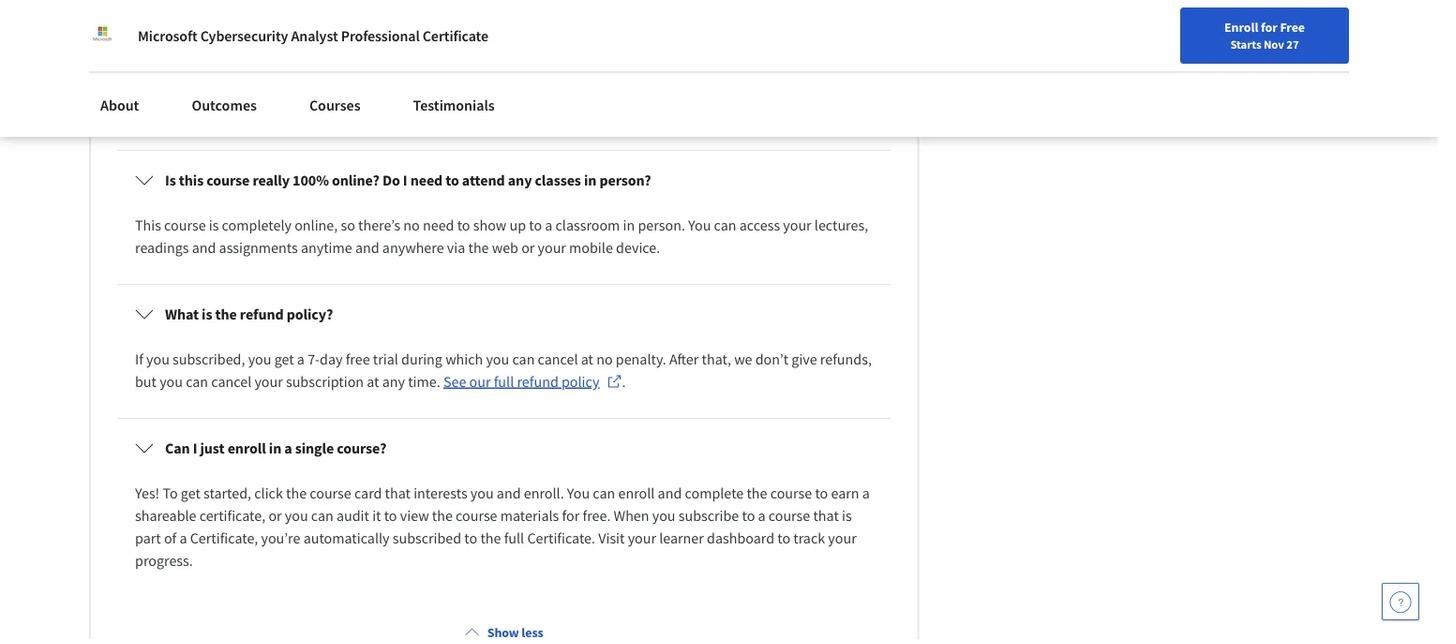 Task type: vqa. For each thing, say whether or not it's contained in the screenshot.
Cybersecurity
yes



Task type: locate. For each thing, give the bounding box(es) containing it.
testimonials link
[[402, 84, 506, 126]]

free.
[[583, 507, 611, 525]]

a inside 'can i just enroll in a single course?' "dropdown button"
[[284, 439, 292, 458]]

0 vertical spatial no
[[403, 216, 420, 235]]

i left just at left bottom
[[193, 439, 197, 458]]

refund for policy
[[517, 373, 559, 391]]

a inside this course is completely online, so there's no need to show up to a classroom in person. you can access your lectures, readings and assignments anytime and anywhere via the web or your mobile device.
[[545, 216, 552, 235]]

courses down assesses
[[777, 82, 825, 101]]

in inside dropdown button
[[584, 171, 596, 190]]

1 vertical spatial order
[[135, 104, 169, 123]]

that up take
[[738, 59, 763, 78]]

0 vertical spatial is
[[209, 216, 219, 235]]

to up dashboard
[[742, 507, 755, 525]]

1 vertical spatial you
[[567, 484, 590, 503]]

it right audit
[[372, 507, 381, 525]]

you right person.
[[688, 216, 711, 235]]

1 vertical spatial i
[[193, 439, 197, 458]]

which
[[445, 350, 483, 369]]

cancel down subscribed, at the bottom
[[211, 373, 251, 391]]

completely
[[222, 216, 291, 235]]

0 horizontal spatial refund
[[240, 305, 284, 324]]

0 horizontal spatial or
[[268, 507, 282, 525]]

0 vertical spatial i
[[403, 171, 407, 190]]

1 vertical spatial any
[[382, 373, 405, 391]]

refund left policy
[[517, 373, 559, 391]]

1 vertical spatial enroll
[[618, 484, 655, 503]]

0 horizontal spatial get
[[181, 484, 200, 503]]

0 vertical spatial need
[[410, 171, 443, 190]]

started,
[[203, 484, 251, 503]]

in inside "dropdown button"
[[269, 439, 281, 458]]

1 horizontal spatial content
[[791, 37, 840, 56]]

get left 7-
[[274, 350, 294, 369]]

enroll
[[227, 439, 266, 458], [618, 484, 655, 503]]

readings
[[135, 239, 189, 257]]

the
[[320, 37, 340, 56], [580, 37, 601, 56], [135, 59, 156, 78], [222, 82, 243, 101], [365, 82, 386, 101], [610, 82, 631, 101], [753, 82, 774, 101], [843, 82, 863, 101], [468, 239, 489, 257], [215, 305, 237, 324], [286, 484, 307, 503], [747, 484, 767, 503], [432, 507, 453, 525], [480, 529, 501, 548]]

of down builds
[[207, 82, 219, 101]]

i
[[403, 171, 407, 190], [193, 439, 197, 458]]

a left 7-
[[297, 350, 305, 369]]

that inside the we highly recommend taking the courses of each certificate program in the order they are presented. the content in the courses builds on information from earlier courses. the final course contains a practice exam that assesses your knowledge of the content covered in the previous courses. as such, it makes the most sense to take the courses in the order they are presented.
[[738, 59, 763, 78]]

at down trial
[[367, 373, 379, 391]]

to right up
[[529, 216, 542, 235]]

any
[[508, 171, 532, 190], [382, 373, 405, 391]]

do
[[382, 171, 400, 190]]

1 vertical spatial it
[[372, 507, 381, 525]]

0 horizontal spatial any
[[382, 373, 405, 391]]

earn
[[831, 484, 859, 503]]

a right up
[[545, 216, 552, 235]]

enroll right just at left bottom
[[227, 439, 266, 458]]

1 horizontal spatial they
[[641, 37, 668, 56]]

presented. up the exam
[[694, 37, 762, 56]]

are up practice
[[671, 37, 692, 56]]

final
[[505, 59, 533, 78]]

single
[[295, 439, 334, 458]]

2 vertical spatial courses
[[777, 82, 825, 101]]

0 horizontal spatial that
[[385, 484, 411, 503]]

presented. down on
[[226, 104, 293, 123]]

1 horizontal spatial i
[[403, 171, 407, 190]]

i inside dropdown button
[[403, 171, 407, 190]]

to down the exam
[[707, 82, 720, 101]]

free
[[1280, 19, 1305, 36]]

0 horizontal spatial i
[[193, 439, 197, 458]]

0 vertical spatial or
[[521, 239, 535, 257]]

1 vertical spatial they
[[172, 104, 200, 123]]

enroll up when
[[618, 484, 655, 503]]

0 horizontal spatial they
[[172, 104, 200, 123]]

information
[[271, 59, 345, 78]]

for inside "enroll for free starts nov 27"
[[1261, 19, 1277, 36]]

such,
[[518, 82, 552, 101]]

is inside yes! to get started, click the course card that interests you and enroll. you can enroll and complete the course to earn a shareable certificate, or you can audit it to view the course materials for free. when you subscribe to a course that is part of a certificate, you're automatically subscribed to the full certificate. visit your learner dashboard to track your progress.
[[842, 507, 852, 525]]

can
[[165, 439, 190, 458]]

0 vertical spatial at
[[581, 350, 593, 369]]

1 horizontal spatial any
[[508, 171, 532, 190]]

you up learner
[[652, 507, 675, 525]]

0 horizontal spatial presented.
[[226, 104, 293, 123]]

penalty.
[[616, 350, 666, 369]]

cancel
[[538, 350, 578, 369], [211, 373, 251, 391]]

most
[[634, 82, 666, 101]]

0 vertical spatial they
[[641, 37, 668, 56]]

0 vertical spatial the
[[765, 37, 788, 56]]

of inside yes! to get started, click the course card that interests you and enroll. you can enroll and complete the course to earn a shareable certificate, or you can audit it to view the course materials for free. when you subscribe to a course that is part of a certificate, you're automatically subscribed to the full certificate. visit your learner dashboard to track your progress.
[[164, 529, 176, 548]]

1 horizontal spatial at
[[581, 350, 593, 369]]

0 vertical spatial it
[[555, 82, 563, 101]]

you up the our
[[486, 350, 509, 369]]

None search field
[[267, 12, 680, 49]]

outcomes link
[[180, 84, 268, 126]]

1 horizontal spatial or
[[521, 239, 535, 257]]

content up assesses
[[791, 37, 840, 56]]

a left single
[[284, 439, 292, 458]]

you
[[146, 350, 170, 369], [248, 350, 271, 369], [486, 350, 509, 369], [160, 373, 183, 391], [470, 484, 494, 503], [285, 507, 308, 525], [652, 507, 675, 525]]

0 horizontal spatial content
[[246, 82, 294, 101]]

any inside is this course really 100% online? do i need to attend any classes in person? dropdown button
[[508, 171, 532, 190]]

online?
[[332, 171, 379, 190]]

what
[[165, 305, 199, 324]]

1 vertical spatial full
[[504, 529, 524, 548]]

i right do at the top left of the page
[[403, 171, 407, 190]]

1 horizontal spatial courses
[[343, 37, 391, 56]]

to left earn
[[815, 484, 828, 503]]

any right attend on the top
[[508, 171, 532, 190]]

0 horizontal spatial you
[[567, 484, 590, 503]]

or right web
[[521, 239, 535, 257]]

0 horizontal spatial are
[[203, 104, 223, 123]]

your right assesses
[[823, 59, 852, 78]]

the up assesses
[[765, 37, 788, 56]]

1 vertical spatial refund
[[517, 373, 559, 391]]

1 horizontal spatial get
[[274, 350, 294, 369]]

0 horizontal spatial it
[[372, 507, 381, 525]]

2 horizontal spatial of
[[394, 37, 407, 56]]

you
[[688, 216, 711, 235], [567, 484, 590, 503]]

courses up from
[[343, 37, 391, 56]]

any down trial
[[382, 373, 405, 391]]

cybersecurity
[[200, 26, 288, 45]]

no up 'opens in a new tab' icon
[[596, 350, 613, 369]]

we
[[135, 37, 154, 56]]

it right such,
[[555, 82, 563, 101]]

track
[[793, 529, 825, 548]]

can left access
[[714, 216, 736, 235]]

that up track
[[813, 507, 839, 525]]

0 horizontal spatial the
[[479, 59, 502, 78]]

2 horizontal spatial that
[[813, 507, 839, 525]]

about
[[100, 96, 139, 114]]

the down certificate
[[479, 59, 502, 78]]

0 vertical spatial order
[[604, 37, 638, 56]]

1 vertical spatial no
[[596, 350, 613, 369]]

1 vertical spatial presented.
[[226, 104, 293, 123]]

1 vertical spatial get
[[181, 484, 200, 503]]

take
[[723, 82, 750, 101]]

starts
[[1230, 37, 1261, 52]]

1 horizontal spatial enroll
[[618, 484, 655, 503]]

policy
[[562, 373, 599, 391]]

course?
[[337, 439, 387, 458]]

assignments
[[219, 239, 298, 257]]

order up contains
[[604, 37, 638, 56]]

is down earn
[[842, 507, 852, 525]]

0 vertical spatial of
[[394, 37, 407, 56]]

0 vertical spatial full
[[494, 373, 514, 391]]

for
[[1261, 19, 1277, 36], [562, 507, 580, 525]]

classroom
[[555, 216, 620, 235]]

0 vertical spatial cancel
[[538, 350, 578, 369]]

need
[[410, 171, 443, 190], [423, 216, 454, 235]]

is left completely
[[209, 216, 219, 235]]

no inside this course is completely online, so there's no need to show up to a classroom in person. you can access your lectures, readings and assignments anytime and anywhere via the web or your mobile device.
[[403, 216, 420, 235]]

2 vertical spatial is
[[842, 507, 852, 525]]

can up free.
[[593, 484, 615, 503]]

cancel up policy
[[538, 350, 578, 369]]

order
[[604, 37, 638, 56], [135, 104, 169, 123]]

subscribe
[[678, 507, 739, 525]]

your left the subscription
[[254, 373, 283, 391]]

can inside this course is completely online, so there's no need to show up to a classroom in person. you can access your lectures, readings and assignments anytime and anywhere via the web or your mobile device.
[[714, 216, 736, 235]]

they down "knowledge"
[[172, 104, 200, 123]]

is
[[209, 216, 219, 235], [202, 305, 212, 324], [842, 507, 852, 525]]

can
[[714, 216, 736, 235], [512, 350, 535, 369], [186, 373, 208, 391], [593, 484, 615, 503], [311, 507, 334, 525]]

microsoft cybersecurity analyst professional certificate
[[138, 26, 488, 45]]

refund for policy?
[[240, 305, 284, 324]]

of
[[394, 37, 407, 56], [207, 82, 219, 101], [164, 529, 176, 548]]

0 vertical spatial courses
[[343, 37, 391, 56]]

no inside if you subscribed, you get a 7-day free trial during which you can cancel at no penalty. after that, we don't give refunds, but you can cancel your subscription at any time.
[[596, 350, 613, 369]]

refund
[[240, 305, 284, 324], [517, 373, 559, 391]]

1 horizontal spatial no
[[596, 350, 613, 369]]

course
[[536, 59, 578, 78], [206, 171, 250, 190], [164, 216, 206, 235], [310, 484, 351, 503], [770, 484, 812, 503], [456, 507, 497, 525], [769, 507, 810, 525]]

0 vertical spatial any
[[508, 171, 532, 190]]

menu item
[[1045, 19, 1165, 80]]

need inside dropdown button
[[410, 171, 443, 190]]

show
[[473, 216, 506, 235]]

0 vertical spatial are
[[671, 37, 692, 56]]

enroll inside yes! to get started, click the course card that interests you and enroll. you can enroll and complete the course to earn a shareable certificate, or you can audit it to view the course materials for free. when you subscribe to a course that is part of a certificate, you're automatically subscribed to the full certificate. visit your learner dashboard to track your progress.
[[618, 484, 655, 503]]

enroll for free starts nov 27
[[1224, 19, 1305, 52]]

1 vertical spatial the
[[479, 59, 502, 78]]

you inside yes! to get started, click the course card that interests you and enroll. you can enroll and complete the course to earn a shareable certificate, or you can audit it to view the course materials for free. when you subscribe to a course that is part of a certificate, you're automatically subscribed to the full certificate. visit your learner dashboard to track your progress.
[[567, 484, 590, 503]]

order down "knowledge"
[[135, 104, 169, 123]]

1 vertical spatial need
[[423, 216, 454, 235]]

they
[[641, 37, 668, 56], [172, 104, 200, 123]]

interests
[[414, 484, 467, 503]]

1 vertical spatial that
[[385, 484, 411, 503]]

need up via
[[423, 216, 454, 235]]

are
[[671, 37, 692, 56], [203, 104, 223, 123]]

2 vertical spatial of
[[164, 529, 176, 548]]

shareable
[[135, 507, 196, 525]]

you down what is the refund policy?
[[248, 350, 271, 369]]

1 horizontal spatial you
[[688, 216, 711, 235]]

of right part
[[164, 529, 176, 548]]

0 horizontal spatial courses
[[159, 59, 207, 78]]

in
[[565, 37, 577, 56], [843, 37, 855, 56], [350, 82, 362, 101], [828, 82, 840, 101], [584, 171, 596, 190], [623, 216, 635, 235], [269, 439, 281, 458]]

no up anywhere
[[403, 216, 420, 235]]

1 vertical spatial are
[[203, 104, 223, 123]]

0 vertical spatial refund
[[240, 305, 284, 324]]

content down on
[[246, 82, 294, 101]]

1 horizontal spatial the
[[765, 37, 788, 56]]

1 horizontal spatial presented.
[[694, 37, 762, 56]]

courses down highly at the top left of the page
[[159, 59, 207, 78]]

1 horizontal spatial for
[[1261, 19, 1277, 36]]

at up policy
[[581, 350, 593, 369]]

0 vertical spatial get
[[274, 350, 294, 369]]

refund inside 'dropdown button'
[[240, 305, 284, 324]]

need inside this course is completely online, so there's no need to show up to a classroom in person. you can access your lectures, readings and assignments anytime and anywhere via the web or your mobile device.
[[423, 216, 454, 235]]

yes!
[[135, 484, 160, 503]]

you right if on the left of the page
[[146, 350, 170, 369]]

to left attend on the top
[[446, 171, 459, 190]]

need right do at the top left of the page
[[410, 171, 443, 190]]

1 vertical spatial is
[[202, 305, 212, 324]]

opens in a new tab image
[[607, 374, 622, 389]]

0 horizontal spatial enroll
[[227, 439, 266, 458]]

for up nov
[[1261, 19, 1277, 36]]

you up free.
[[567, 484, 590, 503]]

enroll inside "dropdown button"
[[227, 439, 266, 458]]

full down materials
[[504, 529, 524, 548]]

1 vertical spatial for
[[562, 507, 580, 525]]

your left the mobile
[[538, 239, 566, 257]]

or up you're
[[268, 507, 282, 525]]

full right the our
[[494, 373, 514, 391]]

they up practice
[[641, 37, 668, 56]]

or inside this course is completely online, so there's no need to show up to a classroom in person. you can access your lectures, readings and assignments anytime and anywhere via the web or your mobile device.
[[521, 239, 535, 257]]

1 horizontal spatial it
[[555, 82, 563, 101]]

refund inside 'link'
[[517, 373, 559, 391]]

1 horizontal spatial that
[[738, 59, 763, 78]]

0 vertical spatial enroll
[[227, 439, 266, 458]]

0 horizontal spatial of
[[164, 529, 176, 548]]

courses. left as
[[446, 82, 498, 101]]

of up earlier
[[394, 37, 407, 56]]

get inside yes! to get started, click the course card that interests you and enroll. you can enroll and complete the course to earn a shareable certificate, or you can audit it to view the course materials for free. when you subscribe to a course that is part of a certificate, you're automatically subscribed to the full certificate. visit your learner dashboard to track your progress.
[[181, 484, 200, 503]]

earlier
[[381, 59, 421, 78]]

sense
[[669, 82, 704, 101]]

0 vertical spatial that
[[738, 59, 763, 78]]

0 horizontal spatial no
[[403, 216, 420, 235]]

is right what
[[202, 305, 212, 324]]

builds
[[210, 59, 248, 78]]

to
[[707, 82, 720, 101], [446, 171, 459, 190], [457, 216, 470, 235], [529, 216, 542, 235], [815, 484, 828, 503], [384, 507, 397, 525], [742, 507, 755, 525], [464, 529, 477, 548], [777, 529, 790, 548]]

it
[[555, 82, 563, 101], [372, 507, 381, 525]]

a inside if you subscribed, you get a 7-day free trial during which you can cancel at no penalty. after that, we don't give refunds, but you can cancel your subscription at any time.
[[297, 350, 305, 369]]

courses. down certificate
[[424, 59, 476, 78]]

are down builds
[[203, 104, 223, 123]]

a up most on the left top of the page
[[637, 59, 645, 78]]

0 horizontal spatial at
[[367, 373, 379, 391]]

need for no
[[423, 216, 454, 235]]

1 horizontal spatial refund
[[517, 373, 559, 391]]

get inside if you subscribed, you get a 7-day free trial during which you can cancel at no penalty. after that, we don't give refunds, but you can cancel your subscription at any time.
[[274, 350, 294, 369]]

your
[[823, 59, 852, 78], [783, 216, 811, 235], [538, 239, 566, 257], [254, 373, 283, 391], [628, 529, 656, 548], [828, 529, 857, 548]]

1 vertical spatial or
[[268, 507, 282, 525]]

1 vertical spatial at
[[367, 373, 379, 391]]

0 horizontal spatial cancel
[[211, 373, 251, 391]]

1 vertical spatial of
[[207, 82, 219, 101]]

certificate,
[[190, 529, 258, 548]]

1 vertical spatial courses
[[159, 59, 207, 78]]

that up view
[[385, 484, 411, 503]]

assesses
[[766, 59, 820, 78]]

time.
[[408, 373, 440, 391]]

you right but
[[160, 373, 183, 391]]

0 horizontal spatial for
[[562, 507, 580, 525]]

can i just enroll in a single course?
[[165, 439, 387, 458]]

get right to
[[181, 484, 200, 503]]

for up certificate.
[[562, 507, 580, 525]]

but
[[135, 373, 157, 391]]

your down when
[[628, 529, 656, 548]]

or
[[521, 239, 535, 257], [268, 507, 282, 525]]

course inside this course is completely online, so there's no need to show up to a classroom in person. you can access your lectures, readings and assignments anytime and anywhere via the web or your mobile device.
[[164, 216, 206, 235]]

don't
[[755, 350, 789, 369]]

0 vertical spatial for
[[1261, 19, 1277, 36]]

to up via
[[457, 216, 470, 235]]

1 vertical spatial content
[[246, 82, 294, 101]]

0 vertical spatial presented.
[[694, 37, 762, 56]]

recommend
[[199, 37, 275, 56]]

refund left policy?
[[240, 305, 284, 324]]

1 horizontal spatial order
[[604, 37, 638, 56]]

0 vertical spatial you
[[688, 216, 711, 235]]



Task type: describe. For each thing, give the bounding box(es) containing it.
makes
[[566, 82, 607, 101]]

attend
[[462, 171, 505, 190]]

exam
[[701, 59, 735, 78]]

person?
[[599, 171, 651, 190]]

.
[[622, 373, 626, 391]]

materials
[[500, 507, 559, 525]]

part
[[135, 529, 161, 548]]

up
[[509, 216, 526, 235]]

0 vertical spatial content
[[791, 37, 840, 56]]

web
[[492, 239, 518, 257]]

previous
[[389, 82, 443, 101]]

click
[[254, 484, 283, 503]]

a up dashboard
[[758, 507, 766, 525]]

to inside dropdown button
[[446, 171, 459, 190]]

to
[[163, 484, 178, 503]]

device.
[[616, 239, 660, 257]]

and up materials
[[497, 484, 521, 503]]

i inside "dropdown button"
[[193, 439, 197, 458]]

0 horizontal spatial order
[[135, 104, 169, 123]]

course inside dropdown button
[[206, 171, 250, 190]]

lectures,
[[814, 216, 868, 235]]

that,
[[702, 350, 731, 369]]

so
[[341, 216, 355, 235]]

can down subscribed, at the bottom
[[186, 373, 208, 391]]

about link
[[89, 84, 150, 126]]

what is the refund policy?
[[165, 305, 333, 324]]

card
[[354, 484, 382, 503]]

outcomes
[[192, 96, 257, 114]]

microsoft
[[138, 26, 197, 45]]

just
[[200, 439, 225, 458]]

knowledge
[[135, 82, 204, 101]]

enroll
[[1224, 19, 1258, 36]]

you're
[[261, 529, 300, 548]]

courses link
[[298, 84, 372, 126]]

dashboard
[[707, 529, 774, 548]]

microsoft image
[[89, 22, 115, 49]]

need for i
[[410, 171, 443, 190]]

subscribed
[[393, 529, 461, 548]]

subscribed,
[[173, 350, 245, 369]]

or inside yes! to get started, click the course card that interests you and enroll. you can enroll and complete the course to earn a shareable certificate, or you can audit it to view the course materials for free. when you subscribe to a course that is part of a certificate, you're automatically subscribed to the full certificate. visit your learner dashboard to track your progress.
[[268, 507, 282, 525]]

coursera image
[[22, 15, 142, 45]]

on
[[251, 59, 268, 78]]

a right earn
[[862, 484, 870, 503]]

1 vertical spatial cancel
[[211, 373, 251, 391]]

from
[[348, 59, 378, 78]]

a down 'shareable' on the bottom
[[179, 529, 187, 548]]

mobile
[[569, 239, 613, 257]]

to inside the we highly recommend taking the courses of each certificate program in the order they are presented. the content in the courses builds on information from earlier courses. the final course contains a practice exam that assesses your knowledge of the content covered in the previous courses. as such, it makes the most sense to take the courses in the order they are presented.
[[707, 82, 720, 101]]

taking
[[278, 37, 317, 56]]

automatically
[[303, 529, 390, 548]]

7-
[[308, 350, 320, 369]]

learner
[[659, 529, 704, 548]]

can up see our full refund policy
[[512, 350, 535, 369]]

is inside 'dropdown button'
[[202, 305, 212, 324]]

certificate
[[443, 37, 505, 56]]

your right track
[[828, 529, 857, 548]]

your inside if you subscribed, you get a 7-day free trial during which you can cancel at no penalty. after that, we don't give refunds, but you can cancel your subscription at any time.
[[254, 373, 283, 391]]

you right interests
[[470, 484, 494, 503]]

nov
[[1264, 37, 1284, 52]]

see our full refund policy
[[443, 373, 599, 391]]

to right subscribed
[[464, 529, 477, 548]]

it inside the we highly recommend taking the courses of each certificate program in the order they are presented. the content in the courses builds on information from earlier courses. the final course contains a practice exam that assesses your knowledge of the content covered in the previous courses. as such, it makes the most sense to take the courses in the order they are presented.
[[555, 82, 563, 101]]

courses
[[309, 96, 361, 114]]

refunds,
[[820, 350, 872, 369]]

for inside yes! to get started, click the course card that interests you and enroll. you can enroll and complete the course to earn a shareable certificate, or you can audit it to view the course materials for free. when you subscribe to a course that is part of a certificate, you're automatically subscribed to the full certificate. visit your learner dashboard to track your progress.
[[562, 507, 580, 525]]

the inside 'dropdown button'
[[215, 305, 237, 324]]

0 vertical spatial courses.
[[424, 59, 476, 78]]

and down there's
[[355, 239, 379, 257]]

give
[[792, 350, 817, 369]]

anywhere
[[382, 239, 444, 257]]

access
[[739, 216, 780, 235]]

your right access
[[783, 216, 811, 235]]

progress.
[[135, 552, 193, 570]]

this
[[179, 171, 204, 190]]

help center image
[[1389, 591, 1412, 613]]

it inside yes! to get started, click the course card that interests you and enroll. you can enroll and complete the course to earn a shareable certificate, or you can audit it to view the course materials for free. when you subscribe to a course that is part of a certificate, you're automatically subscribed to the full certificate. visit your learner dashboard to track your progress.
[[372, 507, 381, 525]]

can i just enroll in a single course? button
[[120, 422, 888, 475]]

we highly recommend taking the courses of each certificate program in the order they are presented. the content in the courses builds on information from earlier courses. the final course contains a practice exam that assesses your knowledge of the content covered in the previous courses. as such, it makes the most sense to take the courses in the order they are presented.
[[135, 37, 866, 123]]

as
[[501, 82, 515, 101]]

full inside 'link'
[[494, 373, 514, 391]]

professional
[[341, 26, 420, 45]]

is this course really 100% online? do i need to attend any classes in person? button
[[120, 154, 888, 207]]

see
[[443, 373, 466, 391]]

certificate.
[[527, 529, 595, 548]]

our
[[469, 373, 491, 391]]

you up you're
[[285, 507, 308, 525]]

trial
[[373, 350, 398, 369]]

your inside the we highly recommend taking the courses of each certificate program in the order they are presented. the content in the courses builds on information from earlier courses. the final course contains a practice exam that assesses your knowledge of the content covered in the previous courses. as such, it makes the most sense to take the courses in the order they are presented.
[[823, 59, 852, 78]]

after
[[669, 350, 699, 369]]

each
[[410, 37, 440, 56]]

yes! to get started, click the course card that interests you and enroll. you can enroll and complete the course to earn a shareable certificate, or you can audit it to view the course materials for free. when you subscribe to a course that is part of a certificate, you're automatically subscribed to the full certificate. visit your learner dashboard to track your progress.
[[135, 484, 873, 570]]

highly
[[157, 37, 196, 56]]

see our full refund policy link
[[443, 371, 622, 393]]

can left audit
[[311, 507, 334, 525]]

testimonials
[[413, 96, 495, 114]]

when
[[614, 507, 649, 525]]

subscription
[[286, 373, 364, 391]]

contains
[[581, 59, 634, 78]]

practice
[[648, 59, 698, 78]]

any inside if you subscribed, you get a 7-day free trial during which you can cancel at no penalty. after that, we don't give refunds, but you can cancel your subscription at any time.
[[382, 373, 405, 391]]

1 horizontal spatial cancel
[[538, 350, 578, 369]]

if you subscribed, you get a 7-day free trial during which you can cancel at no penalty. after that, we don't give refunds, but you can cancel your subscription at any time.
[[135, 350, 875, 391]]

the inside this course is completely online, so there's no need to show up to a classroom in person. you can access your lectures, readings and assignments anytime and anywhere via the web or your mobile device.
[[468, 239, 489, 257]]

anytime
[[301, 239, 352, 257]]

really
[[253, 171, 290, 190]]

full inside yes! to get started, click the course card that interests you and enroll. you can enroll and complete the course to earn a shareable certificate, or you can audit it to view the course materials for free. when you subscribe to a course that is part of a certificate, you're automatically subscribed to the full certificate. visit your learner dashboard to track your progress.
[[504, 529, 524, 548]]

in inside this course is completely online, so there's no need to show up to a classroom in person. you can access your lectures, readings and assignments anytime and anywhere via the web or your mobile device.
[[623, 216, 635, 235]]

course inside the we highly recommend taking the courses of each certificate program in the order they are presented. the content in the courses builds on information from earlier courses. the final course contains a practice exam that assesses your knowledge of the content covered in the previous courses. as such, it makes the most sense to take the courses in the order they are presented.
[[536, 59, 578, 78]]

audit
[[336, 507, 369, 525]]

person.
[[638, 216, 685, 235]]

1 horizontal spatial of
[[207, 82, 219, 101]]

is
[[165, 171, 176, 190]]

and right the readings
[[192, 239, 216, 257]]

certificate,
[[199, 507, 265, 525]]

during
[[401, 350, 442, 369]]

view
[[400, 507, 429, 525]]

is this course really 100% online? do i need to attend any classes in person?
[[165, 171, 651, 190]]

if
[[135, 350, 143, 369]]

1 vertical spatial courses.
[[446, 82, 498, 101]]

1 horizontal spatial are
[[671, 37, 692, 56]]

classes
[[535, 171, 581, 190]]

this course is completely online, so there's no need to show up to a classroom in person. you can access your lectures, readings and assignments anytime and anywhere via the web or your mobile device.
[[135, 216, 871, 257]]

you inside this course is completely online, so there's no need to show up to a classroom in person. you can access your lectures, readings and assignments anytime and anywhere via the web or your mobile device.
[[688, 216, 711, 235]]

online,
[[294, 216, 338, 235]]

2 horizontal spatial courses
[[777, 82, 825, 101]]

is inside this course is completely online, so there's no need to show up to a classroom in person. you can access your lectures, readings and assignments anytime and anywhere via the web or your mobile device.
[[209, 216, 219, 235]]

to left track
[[777, 529, 790, 548]]

to left view
[[384, 507, 397, 525]]

a inside the we highly recommend taking the courses of each certificate program in the order they are presented. the content in the courses builds on information from earlier courses. the final course contains a practice exam that assesses your knowledge of the content covered in the previous courses. as such, it makes the most sense to take the courses in the order they are presented.
[[637, 59, 645, 78]]

and left complete
[[658, 484, 682, 503]]

2 vertical spatial that
[[813, 507, 839, 525]]

free
[[346, 350, 370, 369]]



